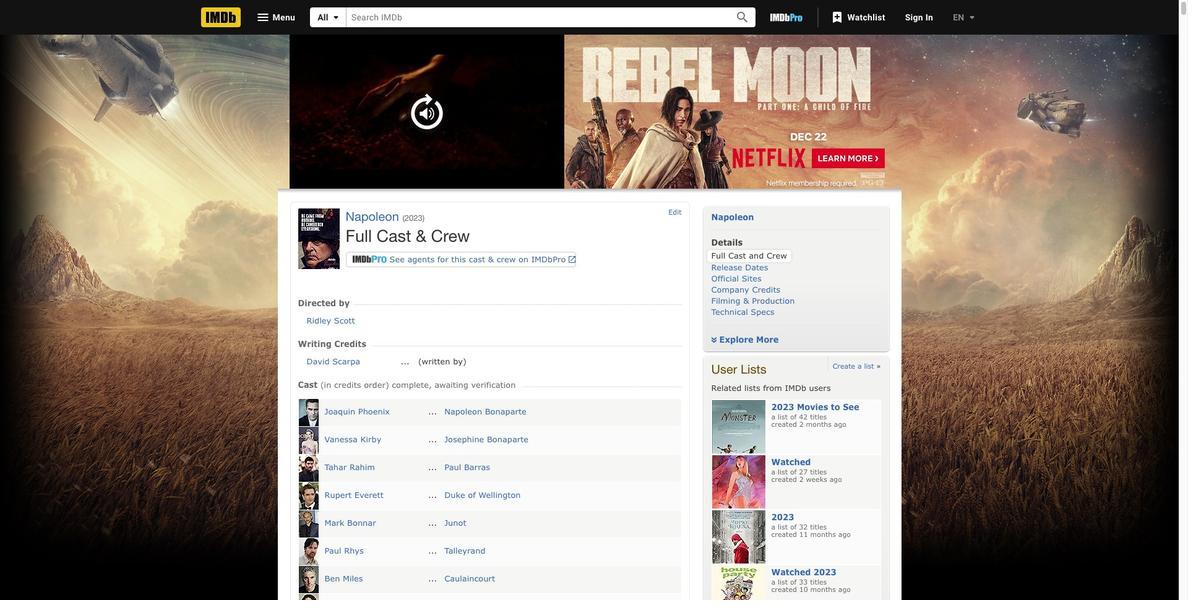 Task type: locate. For each thing, give the bounding box(es) containing it.
user
[[711, 362, 737, 376]]

details
[[711, 238, 743, 248]]

crew up for
[[431, 226, 470, 246]]

bonaparte down napoleon bonaparte link
[[487, 435, 529, 445]]

mark
[[325, 518, 344, 528]]

napoleon bonaparte link
[[444, 407, 527, 417]]

0 horizontal spatial arrow drop down image
[[329, 10, 343, 25]]

agents
[[407, 254, 435, 264]]

1 vertical spatial see
[[843, 402, 859, 412]]

titles right 33
[[810, 578, 827, 586]]

titles down 2023 movies to see link
[[810, 413, 827, 421]]

0 vertical spatial see
[[390, 254, 405, 264]]

list inside 2023 movies to see a list of 42 titles created 2 months ago
[[778, 413, 788, 421]]

0 vertical spatial &
[[416, 226, 426, 246]]

1 vertical spatial cast
[[728, 251, 746, 261]]

created left 33
[[771, 586, 797, 594]]

a for 2023
[[771, 523, 776, 531]]

napoleon link
[[346, 209, 399, 223], [711, 212, 754, 222]]

list down 'watched' link
[[778, 468, 788, 476]]

junot link
[[444, 518, 466, 528]]

see agents for this cast & crew on imdbpro
[[390, 254, 566, 264]]

for
[[437, 254, 449, 264]]

napoleon up details
[[711, 212, 754, 222]]

2 watched from the top
[[771, 567, 811, 577]]

... left josephine
[[428, 435, 437, 445]]

joaquin phoenix image
[[299, 399, 318, 426]]

credits up 'scarpa'
[[334, 339, 366, 349]]

0 horizontal spatial credits
[[334, 339, 366, 349]]

see right to
[[843, 402, 859, 412]]

en
[[953, 12, 965, 22]]

2 titles from the top
[[810, 468, 827, 476]]

... for junot
[[428, 518, 437, 528]]

from
[[763, 383, 782, 393]]

... left junot
[[428, 518, 437, 528]]

0 vertical spatial full
[[346, 226, 372, 246]]

napoleon up josephine
[[444, 407, 482, 417]]

duke of wellington link
[[444, 490, 521, 500]]

crew
[[431, 226, 470, 246], [767, 251, 787, 261]]

... left duke
[[428, 490, 437, 500]]

created inside 2023 a list of 32 titles created 11 months ago
[[771, 531, 797, 539]]

release dates link
[[711, 263, 768, 272]]

this
[[451, 254, 466, 264]]

& down the company credits link on the right of page
[[743, 296, 749, 306]]

2 weeks ago
[[799, 475, 842, 484]]

full inside napoleon (2023) full cast & crew
[[346, 226, 372, 246]]

0 horizontal spatial napoleon
[[346, 209, 399, 223]]

credits
[[752, 285, 781, 295], [334, 339, 366, 349]]

rupert everett link
[[325, 490, 384, 500]]

kirby
[[360, 435, 381, 445]]

paul left barras
[[444, 463, 461, 472]]

0 horizontal spatial &
[[416, 226, 426, 246]]

napoleon link up details
[[711, 212, 754, 222]]

caulaincourt
[[444, 574, 495, 584]]

joaquin
[[325, 407, 355, 417]]

ben miles image
[[299, 566, 318, 593]]

1 horizontal spatial credits
[[752, 285, 781, 295]]

home image
[[201, 7, 240, 27]]

0 vertical spatial cast
[[377, 226, 411, 246]]

0 vertical spatial crew
[[431, 226, 470, 246]]

of inside 2023 a list of 32 titles created 11 months ago
[[790, 523, 797, 531]]

0 horizontal spatial paul
[[325, 546, 341, 556]]

& down (2023)
[[416, 226, 426, 246]]

1 arrow drop down image from the left
[[329, 10, 343, 25]]

tahar
[[325, 463, 347, 472]]

watched up 27 on the right bottom
[[771, 457, 811, 467]]

crew
[[497, 254, 516, 264]]

of left 42
[[790, 413, 797, 421]]

arrow drop down image for en
[[965, 10, 979, 25]]

1 titles from the top
[[810, 413, 827, 421]]

submit search image
[[735, 10, 750, 25]]

official sites link
[[711, 274, 762, 284]]

a inside 2023 a list of 32 titles created 11 months ago
[[771, 523, 776, 531]]

scott
[[334, 315, 355, 325]]

filming & production link
[[711, 296, 795, 306]]

watchlist image
[[830, 10, 845, 25]]

full right napoleon (2023) poster image
[[346, 226, 372, 246]]

1 vertical spatial watched
[[771, 567, 811, 577]]

cast left (in
[[298, 380, 318, 390]]

1 vertical spatial paul
[[325, 546, 341, 556]]

napoleon (2023) poster image
[[298, 209, 339, 269]]

of inside 2023 movies to see a list of 42 titles created 2 months ago
[[790, 413, 797, 421]]

a down 'watched' link
[[771, 468, 776, 476]]

... down awaiting
[[428, 407, 437, 417]]

specs
[[751, 307, 775, 317]]

1 list image image from the top
[[712, 400, 765, 453]]

created down 2023 link
[[771, 531, 797, 539]]

see
[[390, 254, 405, 264], [843, 402, 859, 412]]

0 vertical spatial 2023
[[771, 402, 794, 412]]

1 vertical spatial 2023
[[771, 512, 794, 522]]

arrow drop down image right the menu
[[329, 10, 343, 25]]

arrow drop down image inside en button
[[965, 10, 979, 25]]

watched
[[771, 457, 811, 467], [771, 567, 811, 577]]

paul rhys image
[[299, 538, 318, 566]]

1 vertical spatial crew
[[767, 251, 787, 261]]

list inside 2023 a list of 32 titles created 11 months ago
[[778, 523, 788, 531]]

4 titles from the top
[[810, 578, 827, 586]]

writing
[[298, 339, 332, 349]]

none field inside all "search field"
[[346, 8, 721, 27]]

junot
[[444, 518, 466, 528]]

cast down (2023)
[[377, 226, 411, 246]]

sites
[[742, 274, 762, 284]]

ben miles
[[325, 574, 363, 584]]

mark bonnar link
[[325, 518, 376, 528]]

1 horizontal spatial paul
[[444, 463, 461, 472]]

(written
[[418, 356, 450, 366]]

watched inside watched 2023 a list of 33 titles created 10 months ago
[[771, 567, 811, 577]]

1 horizontal spatial napoleon
[[444, 407, 482, 417]]

rahim
[[350, 463, 375, 472]]

arrow drop down image
[[329, 10, 343, 25], [965, 10, 979, 25]]

1 watched from the top
[[771, 457, 811, 467]]

full
[[346, 226, 372, 246], [711, 251, 726, 261]]

list left »
[[864, 362, 874, 370]]

None field
[[346, 8, 721, 27]]

0 horizontal spatial crew
[[431, 226, 470, 246]]

10 months ago
[[799, 586, 851, 594]]

cast inside details full cast and crew release dates official sites company credits filming & production technical specs
[[728, 251, 746, 261]]

cast up "release dates" 'link'
[[728, 251, 746, 261]]

0 vertical spatial bonaparte
[[485, 407, 527, 417]]

created
[[771, 420, 797, 428], [771, 475, 797, 484], [771, 531, 797, 539], [771, 586, 797, 594]]

crew inside details full cast and crew release dates official sites company credits filming & production technical specs
[[767, 251, 787, 261]]

2023 link
[[771, 512, 794, 522]]

list image image
[[712, 400, 765, 453], [712, 455, 765, 509], [712, 510, 765, 564], [712, 565, 765, 600]]

1 horizontal spatial full
[[711, 251, 726, 261]]

arrow drop down image inside all button
[[329, 10, 343, 25]]

created inside watched a list of 27 titles created 2 weeks ago
[[771, 475, 797, 484]]

miles
[[343, 574, 363, 584]]

2 horizontal spatial &
[[743, 296, 749, 306]]

2 horizontal spatial napoleon
[[711, 212, 754, 222]]

paul for paul barras
[[444, 463, 461, 472]]

of left 33
[[790, 578, 797, 586]]

josephine bonaparte link
[[444, 435, 529, 445]]

2 vertical spatial 2023
[[814, 567, 837, 577]]

napoleon inside napoleon (2023) full cast & crew
[[346, 209, 399, 223]]

1 horizontal spatial see
[[843, 402, 859, 412]]

a down 2023 link
[[771, 523, 776, 531]]

All search field
[[310, 7, 756, 27]]

4 created from the top
[[771, 586, 797, 594]]

0 vertical spatial credits
[[752, 285, 781, 295]]

1 horizontal spatial cast
[[377, 226, 411, 246]]

2 list image image from the top
[[712, 455, 765, 509]]

watched inside watched a list of 27 titles created 2 weeks ago
[[771, 457, 811, 467]]

rupert everett image
[[299, 483, 318, 510]]

2 arrow drop down image from the left
[[965, 10, 979, 25]]

2023 inside 2023 movies to see a list of 42 titles created 2 months ago
[[771, 402, 794, 412]]

list left 33
[[778, 578, 788, 586]]

2023 for a
[[771, 512, 794, 522]]

3 created from the top
[[771, 531, 797, 539]]

titles
[[810, 413, 827, 421], [810, 468, 827, 476], [810, 523, 827, 531], [810, 578, 827, 586]]

full up release
[[711, 251, 726, 261]]

0 vertical spatial paul
[[444, 463, 461, 472]]

menu
[[273, 12, 295, 22]]

& inside napoleon (2023) full cast & crew
[[416, 226, 426, 246]]

2023 movies to see link
[[771, 402, 859, 412]]

a left 33
[[771, 578, 776, 586]]

napoleon left (2023)
[[346, 209, 399, 223]]

Search IMDb text field
[[346, 8, 721, 27]]

paul rhys link
[[325, 546, 364, 556]]

& right 'cast'
[[488, 254, 494, 264]]

paul left rhys in the left bottom of the page
[[325, 546, 341, 556]]

a down from
[[771, 413, 776, 421]]

0 vertical spatial watched
[[771, 457, 811, 467]]

&
[[416, 226, 426, 246], [488, 254, 494, 264], [743, 296, 749, 306]]

1 vertical spatial bonaparte
[[487, 435, 529, 445]]

in
[[926, 12, 933, 22]]

1 vertical spatial full
[[711, 251, 726, 261]]

crew right the and
[[767, 251, 787, 261]]

technical
[[711, 307, 748, 317]]

list inside watched a list of 27 titles created 2 weeks ago
[[778, 468, 788, 476]]

by
[[339, 298, 350, 308]]

titles inside 2023 a list of 32 titles created 11 months ago
[[810, 523, 827, 531]]

2 months ago
[[799, 420, 847, 428]]

... for talleyrand
[[428, 546, 437, 556]]

3 list image image from the top
[[712, 510, 765, 564]]

titles right 32
[[810, 523, 827, 531]]

0 horizontal spatial full
[[346, 226, 372, 246]]

cast
[[377, 226, 411, 246], [728, 251, 746, 261], [298, 380, 318, 390]]

... left talleyrand
[[428, 546, 437, 556]]

1 horizontal spatial arrow drop down image
[[965, 10, 979, 25]]

napoleon link left (2023)
[[346, 209, 399, 223]]

2 vertical spatial &
[[743, 296, 749, 306]]

lists
[[744, 383, 760, 393]]

2 created from the top
[[771, 475, 797, 484]]

...
[[401, 356, 410, 366], [428, 407, 437, 417], [428, 435, 437, 445], [428, 463, 437, 472], [428, 490, 437, 500], [428, 518, 437, 528], [428, 546, 437, 556], [428, 574, 437, 584]]

a for watched
[[771, 468, 776, 476]]

list down 2023 link
[[778, 523, 788, 531]]

joaquin phoenix link
[[325, 407, 390, 417]]

1 vertical spatial &
[[488, 254, 494, 264]]

see left agents
[[390, 254, 405, 264]]

titles right 27 on the right bottom
[[810, 468, 827, 476]]

paul
[[444, 463, 461, 472], [325, 546, 341, 556]]

of down 'watched' link
[[790, 468, 797, 476]]

& inside details full cast and crew release dates official sites company credits filming & production technical specs
[[743, 296, 749, 306]]

official
[[711, 274, 739, 284]]

bonaparte
[[485, 407, 527, 417], [487, 435, 529, 445]]

... left caulaincourt link on the bottom left of the page
[[428, 574, 437, 584]]

ridley scott link
[[307, 315, 355, 325]]

list left 42
[[778, 413, 788, 421]]

filming
[[711, 296, 741, 306]]

1 created from the top
[[771, 420, 797, 428]]

4 list image image from the top
[[712, 565, 765, 600]]

credits up production
[[752, 285, 781, 295]]

1 horizontal spatial crew
[[767, 251, 787, 261]]

2023 inside 2023 a list of 32 titles created 11 months ago
[[771, 512, 794, 522]]

a right 'create'
[[858, 362, 862, 370]]

... left paul barras
[[428, 463, 437, 472]]

dates
[[745, 263, 768, 272]]

2 vertical spatial cast
[[298, 380, 318, 390]]

2023
[[771, 402, 794, 412], [771, 512, 794, 522], [814, 567, 837, 577]]

release
[[711, 263, 742, 272]]

a inside watched a list of 27 titles created 2 weeks ago
[[771, 468, 776, 476]]

list for create
[[864, 362, 874, 370]]

see agents for this cast & crew on imdbpro link
[[352, 254, 576, 264]]

3 titles from the top
[[810, 523, 827, 531]]

2 horizontal spatial cast
[[728, 251, 746, 261]]

create
[[833, 362, 855, 370]]

all button
[[310, 7, 346, 27]]

1 vertical spatial credits
[[334, 339, 366, 349]]

watched up 33
[[771, 567, 811, 577]]

created left 42
[[771, 420, 797, 428]]

created down 'watched' link
[[771, 475, 797, 484]]

credits
[[334, 380, 361, 390]]

of left 32
[[790, 523, 797, 531]]

watched 2023 link
[[771, 567, 837, 577]]

bonaparte down verification
[[485, 407, 527, 417]]

bonaparte for josephine bonaparte
[[487, 435, 529, 445]]

list image image for 2023 movies to see
[[712, 400, 765, 453]]

arrow drop down image right in at the right top
[[965, 10, 979, 25]]



Task type: describe. For each thing, give the bounding box(es) containing it.
watched for 2023
[[771, 567, 811, 577]]

created inside 2023 movies to see a list of 42 titles created 2 months ago
[[771, 420, 797, 428]]

(written by)
[[418, 356, 467, 366]]

... for duke of wellington
[[428, 490, 437, 500]]

list inside watched 2023 a list of 33 titles created 10 months ago
[[778, 578, 788, 586]]

credits inside details full cast and crew release dates official sites company credits filming & production technical specs
[[752, 285, 781, 295]]

technical specs link
[[711, 307, 775, 317]]

talleyrand
[[444, 546, 486, 556]]

list for watched
[[778, 468, 788, 476]]

watched 2023 a list of 33 titles created 10 months ago
[[771, 567, 851, 594]]

everett
[[354, 490, 384, 500]]

of inside watched a list of 27 titles created 2 weeks ago
[[790, 468, 797, 476]]

directed
[[298, 298, 336, 308]]

lists
[[741, 362, 767, 376]]

to
[[831, 402, 840, 412]]

mark bonnar image
[[299, 510, 318, 538]]

edit
[[669, 208, 682, 216]]

titles inside watched a list of 27 titles created 2 weeks ago
[[810, 468, 827, 476]]

created inside watched 2023 a list of 33 titles created 10 months ago
[[771, 586, 797, 594]]

... for caulaincourt
[[428, 574, 437, 584]]

vanessa kirby link
[[325, 435, 381, 445]]

of right duke
[[468, 490, 476, 500]]

a inside 2023 movies to see a list of 42 titles created 2 months ago
[[771, 413, 776, 421]]

ridley scott
[[307, 315, 355, 325]]

awaiting
[[435, 380, 468, 390]]

sign in button
[[895, 6, 943, 28]]

and
[[749, 251, 764, 261]]

rhys
[[344, 546, 364, 556]]

explore
[[719, 335, 754, 345]]

related lists from imdb users
[[711, 383, 831, 393]]

crew inside napoleon (2023) full cast & crew
[[431, 226, 470, 246]]

watched a list of 27 titles created 2 weeks ago
[[771, 457, 842, 484]]

watchlist
[[847, 12, 885, 22]]

2023 for movies
[[771, 402, 794, 412]]

menu image
[[255, 10, 270, 25]]

0 horizontal spatial see
[[390, 254, 405, 264]]

phoenix
[[358, 407, 390, 417]]

user lists
[[711, 362, 767, 376]]

... for napoleon bonaparte
[[428, 407, 437, 417]]

duke of wellington
[[444, 490, 521, 500]]

wellington
[[479, 490, 521, 500]]

barras
[[464, 463, 490, 472]]

vanessa kirby image
[[299, 427, 318, 454]]

ben miles link
[[325, 574, 363, 584]]

menu button
[[245, 7, 305, 27]]

0 horizontal spatial napoleon link
[[346, 209, 399, 223]]

en button
[[943, 6, 979, 28]]

sign
[[905, 12, 923, 22]]

2023 inside watched 2023 a list of 33 titles created 10 months ago
[[814, 567, 837, 577]]

more
[[756, 335, 779, 345]]

paul for paul rhys
[[325, 546, 341, 556]]

imdb
[[785, 383, 806, 393]]

2023 a list of 32 titles created 11 months ago
[[771, 512, 851, 539]]

... for josephine bonaparte
[[428, 435, 437, 445]]

tahar rahim image
[[299, 455, 318, 482]]

all
[[318, 12, 329, 22]]

see inside 2023 movies to see a list of 42 titles created 2 months ago
[[843, 402, 859, 412]]

talleyrand link
[[444, 546, 486, 556]]

writing credits
[[298, 339, 372, 349]]

list image image for watched 2023
[[712, 565, 765, 600]]

watched for a
[[771, 457, 811, 467]]

company
[[711, 285, 749, 295]]

bonaparte for napoleon bonaparte
[[485, 407, 527, 417]]

david
[[307, 356, 330, 366]]

of inside watched 2023 a list of 33 titles created 10 months ago
[[790, 578, 797, 586]]

cast (in credits order) complete, awaiting verification
[[298, 380, 519, 390]]

napoleon for napoleon
[[711, 212, 754, 222]]

32
[[799, 523, 808, 531]]

full cast and crew link
[[711, 251, 787, 261]]

details full cast and crew release dates official sites company credits filming & production technical specs
[[711, 238, 795, 317]]

imdbpro
[[531, 254, 566, 264]]

mark bonnar
[[325, 518, 376, 528]]

list image image for 2023
[[712, 510, 765, 564]]

ben
[[325, 574, 340, 584]]

david scarpa
[[307, 356, 360, 366]]

cast
[[469, 254, 485, 264]]

1 horizontal spatial &
[[488, 254, 494, 264]]

order)
[[364, 380, 389, 390]]

cast inside napoleon (2023) full cast & crew
[[377, 226, 411, 246]]

napoleon for napoleon bonaparte
[[444, 407, 482, 417]]

0 horizontal spatial cast
[[298, 380, 318, 390]]

josephine bonaparte
[[444, 435, 529, 445]]

napoleon for napoleon (2023) full cast & crew
[[346, 209, 399, 223]]

riana duce image
[[299, 594, 318, 600]]

»
[[877, 362, 881, 370]]

joaquin phoenix
[[325, 407, 390, 417]]

vanessa kirby
[[325, 435, 381, 445]]

sign in
[[905, 12, 933, 22]]

edit link
[[669, 208, 682, 216]]

list image image for watched
[[712, 455, 765, 509]]

napoleon bonaparte
[[444, 407, 527, 417]]

paul barras link
[[444, 463, 490, 472]]

explore more
[[719, 335, 779, 345]]

directed by
[[298, 298, 352, 308]]

(in
[[320, 380, 331, 390]]

a inside watched 2023 a list of 33 titles created 10 months ago
[[771, 578, 776, 586]]

paul barras
[[444, 463, 490, 472]]

... for paul barras
[[428, 463, 437, 472]]

users
[[809, 383, 831, 393]]

complete,
[[392, 380, 432, 390]]

titles inside 2023 movies to see a list of 42 titles created 2 months ago
[[810, 413, 827, 421]]

33
[[799, 578, 808, 586]]

related
[[711, 383, 742, 393]]

company credits link
[[711, 285, 781, 295]]

full inside details full cast and crew release dates official sites company credits filming & production technical specs
[[711, 251, 726, 261]]

arrow drop down image for all
[[329, 10, 343, 25]]

bonnar
[[347, 518, 376, 528]]

list for 2023
[[778, 523, 788, 531]]

by)
[[453, 356, 467, 366]]

titles inside watched 2023 a list of 33 titles created 10 months ago
[[810, 578, 827, 586]]

a for create
[[858, 362, 862, 370]]

duke
[[444, 490, 465, 500]]

11 months ago
[[799, 531, 851, 539]]

david scarpa link
[[307, 356, 360, 366]]

watchlist button
[[824, 6, 895, 28]]

1 horizontal spatial napoleon link
[[711, 212, 754, 222]]

ridley
[[307, 315, 331, 325]]

napoleon (2023) full cast & crew
[[346, 209, 470, 246]]

paul rhys
[[325, 546, 364, 556]]

... up cast (in credits order) complete, awaiting verification
[[401, 356, 410, 366]]

verification
[[471, 380, 516, 390]]

scarpa
[[332, 356, 360, 366]]

create a list »
[[833, 362, 881, 370]]

27
[[799, 468, 808, 476]]



Task type: vqa. For each thing, say whether or not it's contained in the screenshot.
Full within the Details Full Cast and Crew Release Dates Official Sites Company Credits Filming & Production Technical Specs
yes



